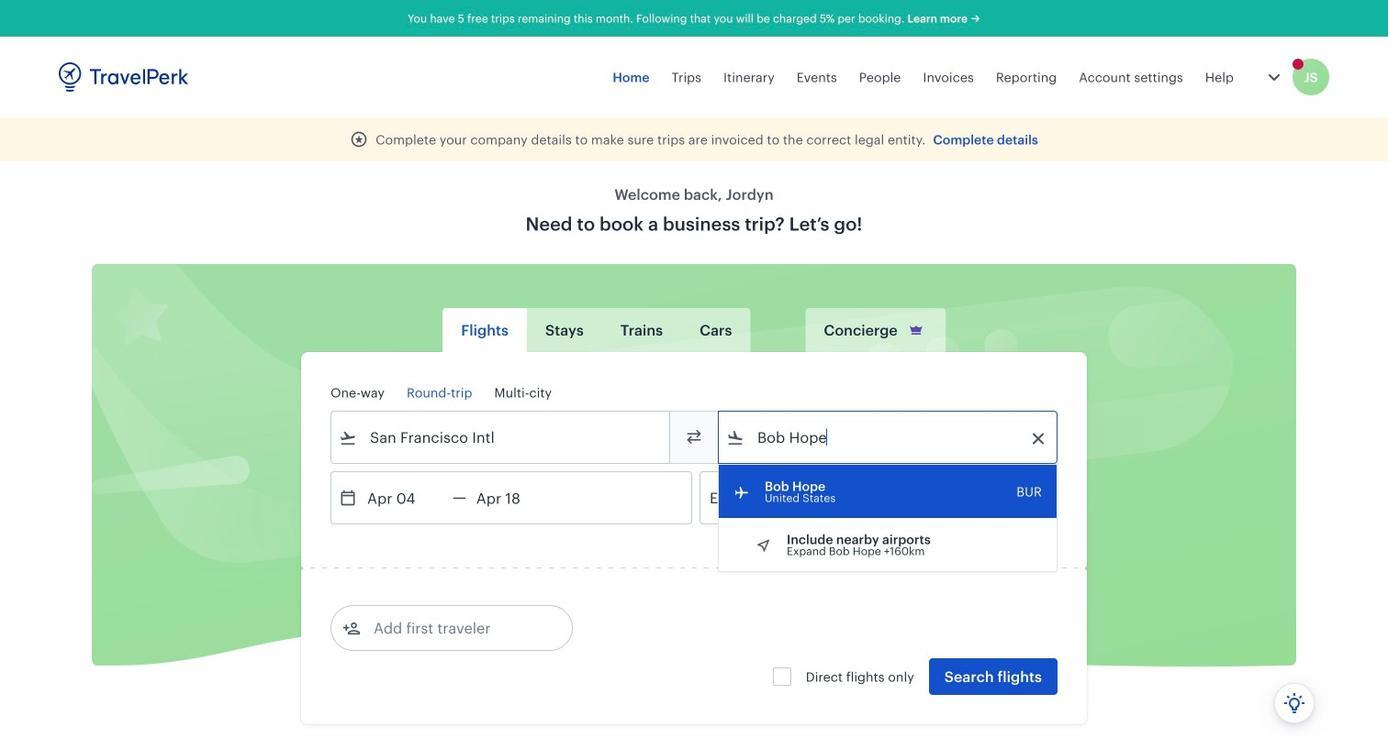 Task type: describe. For each thing, give the bounding box(es) containing it.
Add first traveler search field
[[361, 614, 552, 644]]

To search field
[[744, 423, 1033, 453]]

Depart text field
[[357, 473, 453, 524]]

From search field
[[357, 423, 645, 453]]



Task type: locate. For each thing, give the bounding box(es) containing it.
Return text field
[[466, 473, 562, 524]]



